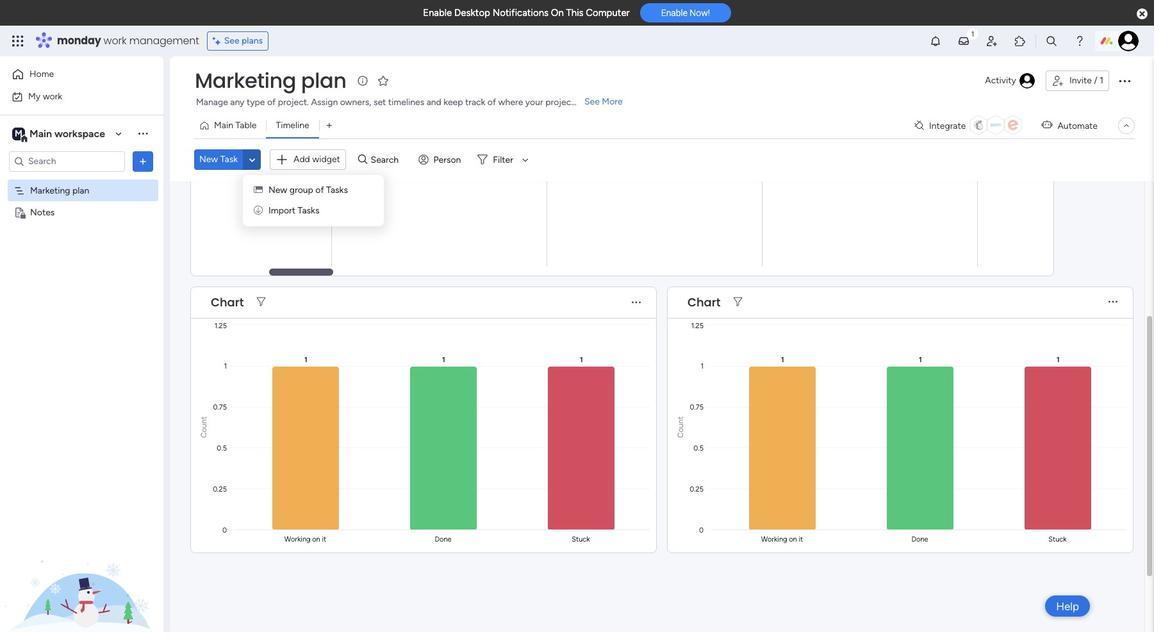 Task type: vqa. For each thing, say whether or not it's contained in the screenshot.
the right Enable
yes



Task type: locate. For each thing, give the bounding box(es) containing it.
activity
[[986, 75, 1017, 86]]

0 horizontal spatial see
[[224, 35, 240, 46]]

my work
[[28, 91, 62, 102]]

see left 'plans' on the left of page
[[224, 35, 240, 46]]

your
[[526, 97, 544, 108]]

project
[[546, 97, 575, 108]]

workspace image
[[12, 127, 25, 141]]

angle down image
[[249, 155, 255, 165]]

1 vertical spatial options image
[[137, 155, 149, 168]]

add widget
[[294, 154, 340, 165]]

more
[[602, 96, 623, 107]]

1 image
[[968, 26, 979, 41]]

1 vertical spatial plan
[[72, 185, 89, 196]]

project.
[[278, 97, 309, 108]]

set
[[374, 97, 386, 108]]

1 vertical spatial marketing plan
[[30, 185, 89, 196]]

see plans button
[[207, 31, 269, 51]]

arrow down image
[[518, 152, 533, 168]]

see inside see plans button
[[224, 35, 240, 46]]

new for new group of tasks
[[269, 185, 287, 196]]

search everything image
[[1046, 35, 1059, 47]]

see for see more
[[585, 96, 600, 107]]

1 horizontal spatial chart
[[688, 294, 721, 310]]

plan up assign
[[301, 66, 347, 95]]

2 v2 funnel image from the left
[[734, 298, 743, 307]]

marketing plan inside list box
[[30, 185, 89, 196]]

1 horizontal spatial work
[[104, 33, 127, 48]]

new right group "icon"
[[269, 185, 287, 196]]

marketing up notes
[[30, 185, 70, 196]]

marketing
[[195, 66, 296, 95], [30, 185, 70, 196]]

import
[[269, 205, 296, 216]]

1 horizontal spatial options image
[[1118, 73, 1133, 88]]

add view image
[[327, 121, 332, 130]]

add
[[294, 154, 310, 165]]

new left task
[[199, 154, 218, 165]]

timeline
[[276, 120, 310, 131]]

1 vertical spatial new
[[269, 185, 287, 196]]

0 horizontal spatial tasks
[[298, 205, 320, 216]]

monday work management
[[57, 33, 199, 48]]

new
[[199, 154, 218, 165], [269, 185, 287, 196]]

work inside button
[[43, 91, 62, 102]]

chart
[[211, 294, 244, 310], [688, 294, 721, 310]]

1 horizontal spatial marketing plan
[[195, 66, 347, 95]]

1 horizontal spatial tasks
[[326, 185, 348, 196]]

monday
[[57, 33, 101, 48]]

this
[[567, 7, 584, 19]]

0 horizontal spatial of
[[267, 97, 276, 108]]

home
[[29, 69, 54, 80]]

tasks down widget
[[326, 185, 348, 196]]

manage any type of project. assign owners, set timelines and keep track of where your project stands.
[[196, 97, 606, 108]]

enable inside button
[[662, 8, 688, 18]]

chart for more dots icon
[[211, 294, 244, 310]]

1 vertical spatial marketing
[[30, 185, 70, 196]]

help button
[[1046, 596, 1091, 617]]

0 horizontal spatial work
[[43, 91, 62, 102]]

dapulse integrations image
[[915, 121, 925, 130]]

list box containing marketing plan
[[0, 177, 164, 396]]

plan
[[301, 66, 347, 95], [72, 185, 89, 196]]

0 vertical spatial options image
[[1118, 73, 1133, 88]]

enable left desktop
[[423, 7, 452, 19]]

computer
[[586, 7, 630, 19]]

2 chart from the left
[[688, 294, 721, 310]]

filter button
[[473, 150, 533, 170]]

filter
[[493, 154, 514, 165]]

of right group
[[316, 185, 324, 196]]

0 vertical spatial new
[[199, 154, 218, 165]]

0 horizontal spatial new
[[199, 154, 218, 165]]

tasks down new group of tasks
[[298, 205, 320, 216]]

main inside button
[[214, 120, 233, 131]]

work for my
[[43, 91, 62, 102]]

see inside see more link
[[585, 96, 600, 107]]

options image down workspace options icon
[[137, 155, 149, 168]]

main workspace
[[29, 127, 105, 139]]

0 horizontal spatial enable
[[423, 7, 452, 19]]

kendall parks image
[[1119, 31, 1140, 51]]

1 horizontal spatial plan
[[301, 66, 347, 95]]

0 horizontal spatial marketing
[[30, 185, 70, 196]]

manage
[[196, 97, 228, 108]]

1 v2 funnel image from the left
[[257, 298, 266, 307]]

1 vertical spatial see
[[585, 96, 600, 107]]

timeline button
[[266, 115, 319, 136]]

option
[[0, 179, 164, 181]]

options image right "1"
[[1118, 73, 1133, 88]]

plan down search in workspace 'field'
[[72, 185, 89, 196]]

main right workspace image
[[29, 127, 52, 139]]

1 horizontal spatial new
[[269, 185, 287, 196]]

1 horizontal spatial v2 funnel image
[[734, 298, 743, 307]]

of right track
[[488, 97, 496, 108]]

on
[[551, 7, 564, 19]]

marketing plan up notes
[[30, 185, 89, 196]]

main table
[[214, 120, 257, 131]]

work right my
[[43, 91, 62, 102]]

my work button
[[8, 86, 138, 107]]

m
[[15, 128, 22, 139]]

main left table
[[214, 120, 233, 131]]

v2 funnel image
[[257, 298, 266, 307], [734, 298, 743, 307]]

marketing plan
[[195, 66, 347, 95], [30, 185, 89, 196]]

new inside "button"
[[199, 154, 218, 165]]

select product image
[[12, 35, 24, 47]]

enable left the now! on the right of page
[[662, 8, 688, 18]]

0 horizontal spatial chart
[[211, 294, 244, 310]]

1 chart from the left
[[211, 294, 244, 310]]

1 horizontal spatial see
[[585, 96, 600, 107]]

work
[[104, 33, 127, 48], [43, 91, 62, 102]]

see left more
[[585, 96, 600, 107]]

1 vertical spatial work
[[43, 91, 62, 102]]

main
[[214, 120, 233, 131], [29, 127, 52, 139]]

see
[[224, 35, 240, 46], [585, 96, 600, 107]]

chart for more dots image
[[688, 294, 721, 310]]

help
[[1057, 600, 1080, 613]]

v2 funnel image for more dots image
[[734, 298, 743, 307]]

main inside workspace selection element
[[29, 127, 52, 139]]

lottie animation element
[[0, 503, 164, 632]]

workspace options image
[[137, 127, 149, 140]]

of
[[267, 97, 276, 108], [488, 97, 496, 108], [316, 185, 324, 196]]

v2 funnel image for more dots icon
[[257, 298, 266, 307]]

marketing up any
[[195, 66, 296, 95]]

list box
[[0, 177, 164, 396]]

0 vertical spatial work
[[104, 33, 127, 48]]

person button
[[413, 150, 469, 170]]

dapulse close image
[[1138, 8, 1148, 21]]

marketing plan up 'type'
[[195, 66, 347, 95]]

apps image
[[1014, 35, 1027, 47]]

1 horizontal spatial enable
[[662, 8, 688, 18]]

see plans
[[224, 35, 263, 46]]

Search in workspace field
[[27, 154, 107, 169]]

v2 search image
[[358, 153, 368, 167]]

1 horizontal spatial main
[[214, 120, 233, 131]]

collapse board header image
[[1122, 121, 1132, 131]]

0 vertical spatial see
[[224, 35, 240, 46]]

of right 'type'
[[267, 97, 276, 108]]

integrate
[[930, 120, 967, 131]]

1
[[1101, 75, 1104, 86]]

new task button
[[194, 150, 243, 170]]

0 vertical spatial marketing plan
[[195, 66, 347, 95]]

main content
[[170, 0, 1155, 632]]

work right monday
[[104, 33, 127, 48]]

0 horizontal spatial main
[[29, 127, 52, 139]]

new group of tasks
[[269, 185, 348, 196]]

add widget button
[[270, 149, 346, 170]]

0 horizontal spatial plan
[[72, 185, 89, 196]]

0 horizontal spatial marketing plan
[[30, 185, 89, 196]]

task
[[220, 154, 238, 165]]

tasks
[[326, 185, 348, 196], [298, 205, 320, 216]]

enable
[[423, 7, 452, 19], [662, 8, 688, 18]]

Marketing plan field
[[192, 66, 350, 95]]

0 horizontal spatial v2 funnel image
[[257, 298, 266, 307]]

enable now!
[[662, 8, 710, 18]]

0 vertical spatial marketing
[[195, 66, 296, 95]]

workspace selection element
[[12, 126, 107, 143]]

keep
[[444, 97, 463, 108]]

desktop
[[455, 7, 491, 19]]

group image
[[254, 185, 263, 196]]

track
[[465, 97, 486, 108]]

import tasks
[[269, 205, 320, 216]]

options image
[[1118, 73, 1133, 88], [137, 155, 149, 168]]

stands.
[[577, 97, 606, 108]]



Task type: describe. For each thing, give the bounding box(es) containing it.
invite / 1
[[1070, 75, 1104, 86]]

group
[[290, 185, 313, 196]]

enable for enable desktop notifications on this computer
[[423, 7, 452, 19]]

and
[[427, 97, 442, 108]]

person
[[434, 154, 461, 165]]

assign
[[311, 97, 338, 108]]

main for main workspace
[[29, 127, 52, 139]]

2 horizontal spatial of
[[488, 97, 496, 108]]

new task
[[199, 154, 238, 165]]

Search field
[[368, 151, 406, 169]]

0 horizontal spatial options image
[[137, 155, 149, 168]]

autopilot image
[[1042, 117, 1053, 133]]

add to favorites image
[[377, 74, 390, 87]]

0 vertical spatial tasks
[[326, 185, 348, 196]]

1 horizontal spatial marketing
[[195, 66, 296, 95]]

work for monday
[[104, 33, 127, 48]]

where
[[499, 97, 524, 108]]

1 horizontal spatial of
[[316, 185, 324, 196]]

my
[[28, 91, 41, 102]]

see for see plans
[[224, 35, 240, 46]]

enable now! button
[[640, 3, 732, 23]]

main content containing chart
[[170, 0, 1155, 632]]

marketing inside list box
[[30, 185, 70, 196]]

plans
[[242, 35, 263, 46]]

1 vertical spatial tasks
[[298, 205, 320, 216]]

invite / 1 button
[[1046, 71, 1110, 91]]

more dots image
[[632, 298, 641, 307]]

enable for enable now!
[[662, 8, 688, 18]]

move to image
[[254, 205, 263, 216]]

notifications image
[[930, 35, 943, 47]]

invite
[[1070, 75, 1093, 86]]

enable desktop notifications on this computer
[[423, 7, 630, 19]]

any
[[230, 97, 245, 108]]

lottie animation image
[[0, 503, 164, 632]]

new for new task
[[199, 154, 218, 165]]

table
[[236, 120, 257, 131]]

dapulse drag handle 3 image
[[676, 298, 681, 307]]

more dots image
[[1109, 298, 1118, 307]]

private board image
[[13, 206, 26, 218]]

0 vertical spatial plan
[[301, 66, 347, 95]]

invite members image
[[986, 35, 999, 47]]

home button
[[8, 64, 138, 85]]

management
[[129, 33, 199, 48]]

now!
[[690, 8, 710, 18]]

main table button
[[194, 115, 266, 136]]

notifications
[[493, 7, 549, 19]]

automate
[[1058, 120, 1098, 131]]

owners,
[[340, 97, 372, 108]]

main for main table
[[214, 120, 233, 131]]

see more
[[585, 96, 623, 107]]

activity button
[[981, 71, 1041, 91]]

help image
[[1074, 35, 1087, 47]]

timelines
[[388, 97, 425, 108]]

/
[[1095, 75, 1098, 86]]

type
[[247, 97, 265, 108]]

show board description image
[[356, 74, 371, 87]]

inbox image
[[958, 35, 971, 47]]

see more link
[[584, 96, 624, 108]]

workspace
[[54, 127, 105, 139]]

notes
[[30, 207, 55, 218]]

widget
[[312, 154, 340, 165]]



